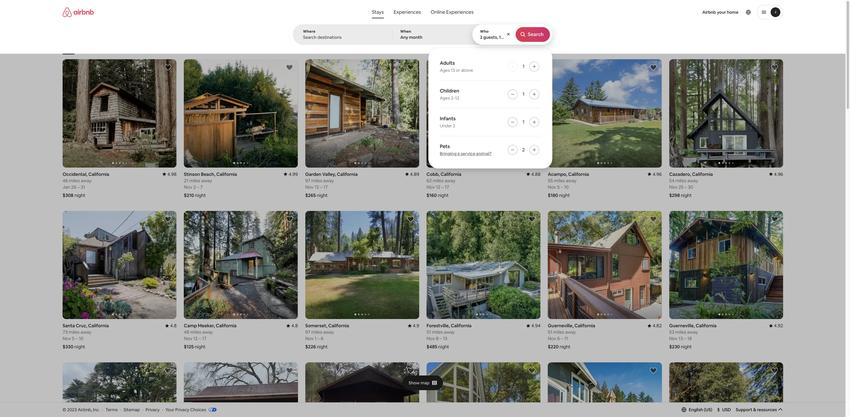 Task type: vqa. For each thing, say whether or not it's contained in the screenshot.


Task type: describe. For each thing, give the bounding box(es) containing it.
nov inside the garden valley, california 97 miles away nov 12 – 17 $265 night
[[305, 184, 314, 190]]

away inside cazadero, california 54 miles away nov 25 – 30 $298 night
[[688, 178, 699, 184]]

sitemap link
[[124, 407, 140, 413]]

cruz,
[[76, 323, 87, 329]]

away inside 'somerset, california 97 miles away nov 1 – 6 $226 night'
[[323, 330, 334, 335]]

who 2 guests, 1 infant, 2 pets
[[480, 29, 528, 40]]

2 · from the left
[[120, 407, 121, 413]]

profile element
[[484, 0, 784, 24]]

occidental, california 46 miles away jan 26 – 31 $308 night
[[62, 171, 109, 198]]

add to wishlist: los gatos, california image
[[650, 367, 657, 375]]

5 inside santa cruz, california 73 miles away nov 5 – 10 $330 night
[[72, 336, 74, 342]]

children
[[440, 88, 460, 94]]

show map
[[409, 380, 430, 386]]

english (us) button
[[682, 407, 713, 413]]

santa
[[62, 323, 75, 329]]

miles inside guerneville, california 51 miles away nov 6 – 11 $220 night
[[554, 330, 565, 335]]

53
[[670, 330, 675, 335]]

camp meeker, california 48 miles away nov 12 – 17 $125 night
[[184, 323, 237, 350]]

add to wishlist: valley springs, california image
[[286, 367, 293, 375]]

3 · from the left
[[142, 407, 143, 413]]

add to wishlist: cobb, california image
[[529, 64, 536, 71]]

english
[[689, 407, 704, 413]]

1 inside who 2 guests, 1 infant, 2 pets
[[499, 35, 501, 40]]

$220
[[548, 344, 559, 350]]

51 for guerneville, california
[[548, 330, 553, 335]]

usd
[[723, 407, 732, 413]]

miles inside the guerneville, california 53 miles away nov 13 – 18 $230 night
[[676, 330, 687, 335]]

– inside occidental, california 46 miles away jan 26 – 31 $308 night
[[77, 184, 80, 190]]

4.99 out of 5 average rating image
[[284, 171, 298, 177]]

night inside santa cruz, california 73 miles away nov 5 – 10 $330 night
[[74, 344, 85, 350]]

santa cruz, california 73 miles away nov 5 – 10 $330 night
[[62, 323, 109, 350]]

add to wishlist: somerset, california image
[[407, 216, 415, 223]]

17 inside cobb, california 62 miles away nov 12 – 17 $160 night
[[445, 184, 449, 190]]

– inside the guerneville, california 53 miles away nov 13 – 18 $230 night
[[684, 336, 687, 342]]

any
[[401, 35, 409, 40]]

add to wishlist: tomales, california image
[[164, 367, 172, 375]]

guerneville, california 51 miles away nov 6 – 11 $220 night
[[548, 323, 596, 350]]

off-the-grid
[[412, 45, 433, 50]]

sitemap
[[124, 407, 140, 413]]

california inside cobb, california 62 miles away nov 12 – 17 $160 night
[[441, 171, 462, 177]]

airbnb
[[703, 9, 717, 15]]

bringing a service animal? button
[[440, 151, 492, 156]]

$298
[[670, 192, 680, 198]]

online experiences
[[431, 9, 474, 15]]

– inside the garden valley, california 97 miles away nov 12 – 17 $265 night
[[320, 184, 322, 190]]

stinson
[[184, 171, 200, 177]]

4.88
[[532, 171, 541, 177]]

show
[[409, 380, 420, 386]]

4.96 out of 5 average rating image for acampo, california 55 miles away nov 5 – 10 $180 night
[[648, 171, 662, 177]]

nov inside stinson beach, california 21 miles away nov 2 – 7 $210 night
[[184, 184, 192, 190]]

97 inside 'somerset, california 97 miles away nov 1 – 6 $226 night'
[[305, 330, 310, 335]]

1 for infants
[[523, 119, 525, 125]]

amazing pools
[[442, 45, 468, 50]]

infants under 2
[[440, 116, 456, 129]]

away inside stinson beach, california 21 miles away nov 2 – 7 $210 night
[[201, 178, 212, 184]]

10 inside acampo, california 55 miles away nov 5 – 10 $180 night
[[564, 184, 569, 190]]

your privacy choices
[[166, 407, 206, 413]]

support & resources button
[[736, 407, 784, 413]]

add to wishlist: stinson beach, california image
[[286, 64, 293, 71]]

miles inside the garden valley, california 97 miles away nov 12 – 17 $265 night
[[311, 178, 322, 184]]

privacy inside 'link'
[[175, 407, 189, 413]]

13 inside forestville, california 51 miles away nov 8 – 13 $485 night
[[443, 336, 448, 342]]

– inside santa cruz, california 73 miles away nov 5 – 10 $330 night
[[75, 336, 78, 342]]

nov inside camp meeker, california 48 miles away nov 12 – 17 $125 night
[[184, 336, 192, 342]]

occidental,
[[62, 171, 87, 177]]

4.98
[[167, 171, 177, 177]]

nov inside 'somerset, california 97 miles away nov 1 – 6 $226 night'
[[305, 336, 314, 342]]

away inside camp meeker, california 48 miles away nov 12 – 17 $125 night
[[202, 330, 213, 335]]

$
[[718, 407, 720, 413]]

2 inside stinson beach, california 21 miles away nov 2 – 7 $210 night
[[193, 184, 196, 190]]

camp
[[184, 323, 197, 329]]

online
[[431, 9, 446, 15]]

add to wishlist: watsonville, california image
[[771, 367, 779, 375]]

4.94 out of 5 average rating image
[[527, 323, 541, 329]]

your
[[718, 9, 727, 15]]

california inside guerneville, california 51 miles away nov 6 – 11 $220 night
[[575, 323, 596, 329]]

pets
[[440, 143, 450, 150]]

garden valley, california 97 miles away nov 12 – 17 $265 night
[[305, 171, 358, 198]]

jan
[[62, 184, 70, 190]]

31
[[81, 184, 85, 190]]

8
[[436, 336, 439, 342]]

away inside santa cruz, california 73 miles away nov 5 – 10 $330 night
[[80, 330, 91, 335]]

4.99
[[289, 171, 298, 177]]

group containing off-the-grid
[[62, 31, 679, 54]]

away inside the garden valley, california 97 miles away nov 12 – 17 $265 night
[[323, 178, 334, 184]]

add to wishlist: cazadero, california image
[[771, 64, 779, 71]]

4.92
[[774, 323, 784, 329]]

$180
[[548, 192, 558, 198]]

17 for 4.8
[[202, 336, 206, 342]]

add to wishlist: acampo, california image
[[650, 64, 657, 71]]

amazing
[[442, 45, 458, 50]]

– inside cobb, california 62 miles away nov 12 – 17 $160 night
[[442, 184, 444, 190]]

$160
[[427, 192, 437, 198]]

airbnb your home link
[[699, 6, 743, 19]]

– inside 'somerset, california 97 miles away nov 1 – 6 $226 night'
[[318, 336, 320, 342]]

73
[[62, 330, 68, 335]]

a
[[458, 151, 460, 156]]

ages for adults
[[440, 68, 450, 73]]

4.94
[[532, 323, 541, 329]]

miles inside occidental, california 46 miles away jan 26 – 31 $308 night
[[69, 178, 80, 184]]

$125
[[184, 344, 194, 350]]

parks
[[547, 45, 556, 50]]

night inside occidental, california 46 miles away jan 26 – 31 $308 night
[[74, 192, 85, 198]]

or
[[456, 68, 460, 73]]

map
[[421, 380, 430, 386]]

add to wishlist: santa cruz, california image
[[164, 216, 172, 223]]

california inside the garden valley, california 97 miles away nov 12 – 17 $265 night
[[337, 171, 358, 177]]

$ usd
[[718, 407, 732, 413]]

miles inside cazadero, california 54 miles away nov 25 – 30 $298 night
[[676, 178, 687, 184]]

17 for 4.89
[[323, 184, 328, 190]]

4.98 out of 5 average rating image
[[162, 171, 177, 177]]

4.8 out of 5 average rating image for camp meeker, california 48 miles away nov 12 – 17 $125 night
[[287, 323, 298, 329]]

4.9
[[413, 323, 419, 329]]

acampo,
[[548, 171, 568, 177]]

4.89
[[410, 171, 419, 177]]

where
[[303, 29, 316, 34]]

stays
[[372, 9, 384, 15]]

above
[[461, 68, 474, 73]]

terms · sitemap · privacy ·
[[106, 407, 163, 413]]

privacy link
[[146, 407, 160, 413]]

18
[[688, 336, 692, 342]]

night inside cazadero, california 54 miles away nov 25 – 30 $298 night
[[681, 192, 692, 198]]

english (us)
[[689, 407, 713, 413]]

stays button
[[367, 6, 389, 18]]

nov inside forestville, california 51 miles away nov 8 – 13 $485 night
[[427, 336, 435, 342]]

© 2023 airbnb, inc. ·
[[62, 407, 103, 413]]

4.96 for acampo, california 55 miles away nov 5 – 10 $180 night
[[653, 171, 662, 177]]

cobb, california 62 miles away nov 12 – 17 $160 night
[[427, 171, 462, 198]]

garden
[[305, 171, 321, 177]]

adults ages 13 or above
[[440, 60, 474, 73]]

nov inside santa cruz, california 73 miles away nov 5 – 10 $330 night
[[62, 336, 71, 342]]

california inside the guerneville, california 53 miles away nov 13 – 18 $230 night
[[696, 323, 717, 329]]

Where field
[[303, 35, 383, 40]]



Task type: locate. For each thing, give the bounding box(es) containing it.
nov down 48 at the left of page
[[184, 336, 192, 342]]

1 4.8 out of 5 average rating image from the left
[[165, 323, 177, 329]]

guerneville, inside the guerneville, california 53 miles away nov 13 – 18 $230 night
[[670, 323, 695, 329]]

4.8 left camp
[[170, 323, 177, 329]]

cazadero,
[[670, 171, 692, 177]]

away down meeker,
[[202, 330, 213, 335]]

4.8 out of 5 average rating image left camp
[[165, 323, 177, 329]]

97 down garden in the left of the page
[[305, 178, 310, 184]]

4.8 out of 5 average rating image for santa cruz, california 73 miles away nov 5 – 10 $330 night
[[165, 323, 177, 329]]

· left privacy link
[[142, 407, 143, 413]]

2
[[480, 35, 483, 40], [516, 35, 518, 40], [453, 123, 456, 129], [523, 147, 525, 153], [193, 184, 196, 190]]

1 horizontal spatial 51
[[548, 330, 553, 335]]

guerneville, for 53
[[670, 323, 695, 329]]

6 inside 'somerset, california 97 miles away nov 1 – 6 $226 night'
[[321, 336, 324, 342]]

nov down 73
[[62, 336, 71, 342]]

4.92 out of 5 average rating image
[[770, 323, 784, 329]]

inc.
[[93, 407, 100, 413]]

miles up 11
[[554, 330, 565, 335]]

4.9 out of 5 average rating image
[[408, 323, 419, 329]]

17 inside camp meeker, california 48 miles away nov 12 – 17 $125 night
[[202, 336, 206, 342]]

12 up $125 at bottom left
[[193, 336, 198, 342]]

– inside stinson beach, california 21 miles away nov 2 – 7 $210 night
[[197, 184, 199, 190]]

privacy right your
[[175, 407, 189, 413]]

$330
[[62, 344, 73, 350]]

nov up $265
[[305, 184, 314, 190]]

4.8 out of 5 average rating image
[[165, 323, 177, 329], [287, 323, 298, 329]]

– inside forestville, california 51 miles away nov 8 – 13 $485 night
[[440, 336, 442, 342]]

add to wishlist: valley springs, california image
[[407, 367, 415, 375]]

0 horizontal spatial 4.96 out of 5 average rating image
[[648, 171, 662, 177]]

california inside camp meeker, california 48 miles away nov 12 – 17 $125 night
[[216, 323, 237, 329]]

away up "30"
[[688, 178, 699, 184]]

51 inside forestville, california 51 miles away nov 8 – 13 $485 night
[[427, 330, 431, 335]]

add to wishlist: cloverdale, california image
[[529, 367, 536, 375]]

1 vertical spatial 10
[[79, 336, 83, 342]]

13 inside the adults ages 13 or above
[[451, 68, 455, 73]]

nov down 21
[[184, 184, 192, 190]]

when any month
[[401, 29, 423, 40]]

guerneville, up 53
[[670, 323, 695, 329]]

97
[[305, 178, 310, 184], [305, 330, 310, 335]]

nov inside acampo, california 55 miles away nov 5 – 10 $180 night
[[548, 184, 557, 190]]

1 horizontal spatial 4.96
[[774, 171, 784, 177]]

away up "31"
[[81, 178, 92, 184]]

night right $125 at bottom left
[[195, 344, 206, 350]]

month
[[409, 35, 423, 40]]

the-
[[419, 45, 426, 50]]

away up 18
[[688, 330, 698, 335]]

guerneville, up 11
[[548, 323, 574, 329]]

2 horizontal spatial 13
[[679, 336, 683, 342]]

1 horizontal spatial 6
[[558, 336, 560, 342]]

55
[[548, 178, 553, 184]]

0 vertical spatial ages
[[440, 68, 450, 73]]

experiences inside button
[[394, 9, 421, 15]]

nov inside the guerneville, california 53 miles away nov 13 – 18 $230 night
[[670, 336, 678, 342]]

· right 'inc.'
[[102, 407, 103, 413]]

privacy
[[146, 407, 160, 413], [175, 407, 189, 413]]

0 horizontal spatial 17
[[202, 336, 206, 342]]

97 inside the garden valley, california 97 miles away nov 12 – 17 $265 night
[[305, 178, 310, 184]]

12 for 4.8
[[193, 336, 198, 342]]

away down beach,
[[201, 178, 212, 184]]

miles down cobb,
[[433, 178, 444, 184]]

13 left 18
[[679, 336, 683, 342]]

miles down the acampo,
[[554, 178, 565, 184]]

miles up 26
[[69, 178, 80, 184]]

12 for 4.89
[[315, 184, 319, 190]]

1 experiences from the left
[[394, 9, 421, 15]]

nov inside cazadero, california 54 miles away nov 25 – 30 $298 night
[[670, 184, 678, 190]]

0 horizontal spatial 13
[[443, 336, 448, 342]]

0 vertical spatial 97
[[305, 178, 310, 184]]

miles down garden in the left of the page
[[311, 178, 322, 184]]

resources
[[758, 407, 778, 413]]

night inside guerneville, california 51 miles away nov 6 – 11 $220 night
[[560, 344, 571, 350]]

away inside forestville, california 51 miles away nov 8 – 13 $485 night
[[444, 330, 455, 335]]

california inside santa cruz, california 73 miles away nov 5 – 10 $330 night
[[88, 323, 109, 329]]

add to wishlist: guerneville, california image
[[650, 216, 657, 223]]

0 horizontal spatial 12
[[193, 336, 198, 342]]

group
[[62, 31, 679, 54], [62, 59, 177, 168], [184, 59, 412, 168], [305, 59, 534, 168], [427, 59, 541, 168], [548, 59, 662, 168], [670, 59, 851, 168], [62, 211, 177, 319], [184, 211, 298, 319], [305, 211, 534, 319], [427, 211, 655, 319], [548, 211, 776, 319], [670, 211, 784, 319], [62, 363, 177, 417], [184, 363, 298, 417], [305, 363, 419, 417], [427, 363, 541, 417], [548, 363, 776, 417], [670, 363, 784, 417]]

national parks
[[532, 45, 556, 50]]

None search field
[[293, 0, 553, 169]]

12 up $265
[[315, 184, 319, 190]]

2 4.96 out of 5 average rating image from the left
[[770, 171, 784, 177]]

guerneville, inside guerneville, california 51 miles away nov 6 – 11 $220 night
[[548, 323, 574, 329]]

miles inside acampo, california 55 miles away nov 5 – 10 $180 night
[[554, 178, 565, 184]]

1 horizontal spatial privacy
[[175, 407, 189, 413]]

©
[[62, 407, 66, 413]]

acampo, california 55 miles away nov 5 – 10 $180 night
[[548, 171, 589, 198]]

1 97 from the top
[[305, 178, 310, 184]]

ages inside the adults ages 13 or above
[[440, 68, 450, 73]]

nov inside cobb, california 62 miles away nov 12 – 17 $160 night
[[427, 184, 435, 190]]

somerset, california 97 miles away nov 1 – 6 $226 night
[[305, 323, 349, 350]]

12 inside camp meeker, california 48 miles away nov 12 – 17 $125 night
[[193, 336, 198, 342]]

· left your
[[162, 407, 163, 413]]

animal?
[[476, 151, 492, 156]]

6 inside guerneville, california 51 miles away nov 6 – 11 $220 night
[[558, 336, 560, 342]]

nov down 53
[[670, 336, 678, 342]]

2 experiences from the left
[[447, 9, 474, 15]]

12
[[436, 184, 441, 190], [315, 184, 319, 190], [193, 336, 198, 342]]

0 horizontal spatial 51
[[427, 330, 431, 335]]

california inside cazadero, california 54 miles away nov 25 – 30 $298 night
[[693, 171, 713, 177]]

13 left or
[[451, 68, 455, 73]]

night inside the garden valley, california 97 miles away nov 12 – 17 $265 night
[[317, 192, 328, 198]]

guerneville, for 51
[[548, 323, 574, 329]]

1 vertical spatial ages
[[440, 95, 450, 101]]

terms link
[[106, 407, 118, 413]]

nov inside guerneville, california 51 miles away nov 6 – 11 $220 night
[[548, 336, 557, 342]]

4 · from the left
[[162, 407, 163, 413]]

1 51 from the left
[[427, 330, 431, 335]]

what can we help you find? tab list
[[367, 6, 426, 18]]

62
[[427, 178, 432, 184]]

1 vertical spatial 5
[[72, 336, 74, 342]]

2 horizontal spatial 12
[[436, 184, 441, 190]]

night inside the guerneville, california 53 miles away nov 13 – 18 $230 night
[[681, 344, 692, 350]]

miles inside forestville, california 51 miles away nov 8 – 13 $485 night
[[432, 330, 443, 335]]

7
[[200, 184, 203, 190]]

night right $330
[[74, 344, 85, 350]]

away up 11
[[566, 330, 576, 335]]

2 6 from the left
[[321, 336, 324, 342]]

airbnb,
[[78, 407, 92, 413]]

night right $265
[[317, 192, 328, 198]]

your privacy choices link
[[166, 407, 217, 413]]

–
[[77, 184, 80, 190], [197, 184, 199, 190], [442, 184, 444, 190], [561, 184, 563, 190], [320, 184, 322, 190], [685, 184, 687, 190], [75, 336, 78, 342], [199, 336, 201, 342], [440, 336, 442, 342], [561, 336, 563, 342], [318, 336, 320, 342], [684, 336, 687, 342]]

when
[[401, 29, 412, 34]]

forestville,
[[427, 323, 450, 329]]

miles right 53
[[676, 330, 687, 335]]

away inside occidental, california 46 miles away jan 26 – 31 $308 night
[[81, 178, 92, 184]]

2 4.96 from the left
[[774, 171, 784, 177]]

away
[[81, 178, 92, 184], [201, 178, 212, 184], [445, 178, 456, 184], [566, 178, 577, 184], [323, 178, 334, 184], [688, 178, 699, 184], [80, 330, 91, 335], [202, 330, 213, 335], [444, 330, 455, 335], [566, 330, 576, 335], [323, 330, 334, 335], [688, 330, 698, 335]]

12 inside cobb, california 62 miles away nov 12 – 17 $160 night
[[436, 184, 441, 190]]

show map button
[[403, 376, 443, 390]]

1 horizontal spatial 4.96 out of 5 average rating image
[[770, 171, 784, 177]]

miles down stinson
[[189, 178, 200, 184]]

california inside 'somerset, california 97 miles away nov 1 – 6 $226 night'
[[328, 323, 349, 329]]

ages inside children ages 2–12
[[440, 95, 450, 101]]

add to wishlist: garden valley, california image
[[407, 64, 415, 71]]

away right 62
[[445, 178, 456, 184]]

nov up $220
[[548, 336, 557, 342]]

– inside acampo, california 55 miles away nov 5 – 10 $180 night
[[561, 184, 563, 190]]

forestville, california 51 miles away nov 8 – 13 $485 night
[[427, 323, 472, 350]]

ages down children on the top of page
[[440, 95, 450, 101]]

night inside forestville, california 51 miles away nov 8 – 13 $485 night
[[438, 344, 449, 350]]

home
[[728, 9, 739, 15]]

2 guerneville, from the left
[[670, 323, 695, 329]]

away down cruz,
[[80, 330, 91, 335]]

51 inside guerneville, california 51 miles away nov 6 – 11 $220 night
[[548, 330, 553, 335]]

$265
[[305, 192, 316, 198]]

night inside 'somerset, california 97 miles away nov 1 – 6 $226 night'
[[317, 344, 328, 350]]

10 down cruz,
[[79, 336, 83, 342]]

10 inside santa cruz, california 73 miles away nov 5 – 10 $330 night
[[79, 336, 83, 342]]

4.82 out of 5 average rating image
[[648, 323, 662, 329]]

night down 18
[[681, 344, 692, 350]]

2 51 from the left
[[548, 330, 553, 335]]

· right terms
[[120, 407, 121, 413]]

0 horizontal spatial experiences
[[394, 9, 421, 15]]

valley,
[[322, 171, 336, 177]]

miles up 8
[[432, 330, 443, 335]]

0 horizontal spatial 5
[[72, 336, 74, 342]]

away down somerset,
[[323, 330, 334, 335]]

2 4.8 out of 5 average rating image from the left
[[287, 323, 298, 329]]

$308
[[62, 192, 73, 198]]

nov down 54 on the top right
[[670, 184, 678, 190]]

experiences up when
[[394, 9, 421, 15]]

support & resources
[[736, 407, 778, 413]]

51 up $220
[[548, 330, 553, 335]]

miles down camp
[[190, 330, 201, 335]]

1 · from the left
[[102, 407, 103, 413]]

1 horizontal spatial 4.8 out of 5 average rating image
[[287, 323, 298, 329]]

30
[[688, 184, 694, 190]]

miles down somerset,
[[311, 330, 322, 335]]

1 horizontal spatial guerneville,
[[670, 323, 695, 329]]

experiences right the online
[[447, 9, 474, 15]]

1 guerneville, from the left
[[548, 323, 574, 329]]

add to wishlist: forestville, california image
[[529, 216, 536, 223]]

nov left 8
[[427, 336, 435, 342]]

night inside acampo, california 55 miles away nov 5 – 10 $180 night
[[559, 192, 570, 198]]

night inside stinson beach, california 21 miles away nov 2 – 7 $210 night
[[195, 192, 206, 198]]

miles inside camp meeker, california 48 miles away nov 12 – 17 $125 night
[[190, 330, 201, 335]]

1 horizontal spatial 4.8
[[291, 323, 298, 329]]

night inside cobb, california 62 miles away nov 12 – 17 $160 night
[[438, 192, 449, 198]]

4.82
[[653, 323, 662, 329]]

10 down the acampo,
[[564, 184, 569, 190]]

miles up 25
[[676, 178, 687, 184]]

4.8 for santa cruz, california 73 miles away nov 5 – 10 $330 night
[[170, 323, 177, 329]]

5
[[558, 184, 560, 190], [72, 336, 74, 342]]

4.96 out of 5 average rating image
[[648, 171, 662, 177], [770, 171, 784, 177]]

1 privacy from the left
[[146, 407, 160, 413]]

ages for children
[[440, 95, 450, 101]]

6 down somerset,
[[321, 336, 324, 342]]

add to wishlist: camp meeker, california image
[[286, 216, 293, 223]]

2 horizontal spatial 17
[[445, 184, 449, 190]]

21
[[184, 178, 188, 184]]

california inside acampo, california 55 miles away nov 5 – 10 $180 night
[[569, 171, 589, 177]]

1
[[499, 35, 501, 40], [523, 63, 525, 70], [523, 91, 525, 97], [523, 119, 525, 125], [315, 336, 317, 342]]

0 horizontal spatial 10
[[79, 336, 83, 342]]

– inside guerneville, california 51 miles away nov 6 – 11 $220 night
[[561, 336, 563, 342]]

night right the $160
[[438, 192, 449, 198]]

97 down somerset,
[[305, 330, 310, 335]]

1 ages from the top
[[440, 68, 450, 73]]

1 horizontal spatial 10
[[564, 184, 569, 190]]

miles down the santa
[[69, 330, 79, 335]]

$226
[[305, 344, 316, 350]]

4.8 left somerset,
[[291, 323, 298, 329]]

night down 11
[[560, 344, 571, 350]]

away down the valley,
[[323, 178, 334, 184]]

1 for children
[[523, 91, 525, 97]]

night down 8
[[438, 344, 449, 350]]

13 inside the guerneville, california 53 miles away nov 13 – 18 $230 night
[[679, 336, 683, 342]]

support
[[736, 407, 753, 413]]

night down "31"
[[74, 192, 85, 198]]

(us)
[[705, 407, 713, 413]]

adults
[[440, 60, 455, 66]]

terms
[[106, 407, 118, 413]]

– inside camp meeker, california 48 miles away nov 12 – 17 $125 night
[[199, 336, 201, 342]]

none search field containing stays
[[293, 0, 553, 169]]

pools
[[459, 45, 468, 50]]

miles inside santa cruz, california 73 miles away nov 5 – 10 $330 night
[[69, 330, 79, 335]]

add to wishlist: occidental, california image
[[164, 64, 172, 71]]

night inside camp meeker, california 48 miles away nov 12 – 17 $125 night
[[195, 344, 206, 350]]

miles inside stinson beach, california 21 miles away nov 2 – 7 $210 night
[[189, 178, 200, 184]]

away down the acampo,
[[566, 178, 577, 184]]

cazadero, california 54 miles away nov 25 – 30 $298 night
[[670, 171, 713, 198]]

california inside occidental, california 46 miles away jan 26 – 31 $308 night
[[88, 171, 109, 177]]

1 for adults
[[523, 63, 525, 70]]

1 inside 'somerset, california 97 miles away nov 1 – 6 $226 night'
[[315, 336, 317, 342]]

night down "30"
[[681, 192, 692, 198]]

away inside the guerneville, california 53 miles away nov 13 – 18 $230 night
[[688, 330, 698, 335]]

$210
[[184, 192, 194, 198]]

beach,
[[201, 171, 215, 177]]

&
[[754, 407, 757, 413]]

12 up the $160
[[436, 184, 441, 190]]

pets
[[519, 35, 528, 40]]

add to wishlist: guerneville, california image
[[771, 216, 779, 223]]

0 horizontal spatial privacy
[[146, 407, 160, 413]]

1 horizontal spatial 17
[[323, 184, 328, 190]]

off-
[[412, 45, 419, 50]]

1 horizontal spatial experiences
[[447, 9, 474, 15]]

54
[[670, 178, 675, 184]]

away inside guerneville, california 51 miles away nov 6 – 11 $220 night
[[566, 330, 576, 335]]

1 4.8 from the left
[[170, 323, 177, 329]]

0 horizontal spatial 4.96
[[653, 171, 662, 177]]

17
[[445, 184, 449, 190], [323, 184, 328, 190], [202, 336, 206, 342]]

miles
[[69, 178, 80, 184], [189, 178, 200, 184], [433, 178, 444, 184], [554, 178, 565, 184], [311, 178, 322, 184], [676, 178, 687, 184], [69, 330, 79, 335], [190, 330, 201, 335], [432, 330, 443, 335], [554, 330, 565, 335], [311, 330, 322, 335], [676, 330, 687, 335]]

1 6 from the left
[[558, 336, 560, 342]]

miles inside cobb, california 62 miles away nov 12 – 17 $160 night
[[433, 178, 444, 184]]

1 horizontal spatial 5
[[558, 184, 560, 190]]

vineyards
[[505, 45, 522, 50]]

51 for forestville, california
[[427, 330, 431, 335]]

nov down 55
[[548, 184, 557, 190]]

away down forestville,
[[444, 330, 455, 335]]

miles inside 'somerset, california 97 miles away nov 1 – 6 $226 night'
[[311, 330, 322, 335]]

2 ages from the top
[[440, 95, 450, 101]]

2 inside infants under 2
[[453, 123, 456, 129]]

4.96 out of 5 average rating image for cazadero, california 54 miles away nov 25 – 30 $298 night
[[770, 171, 784, 177]]

11
[[564, 336, 568, 342]]

0 vertical spatial 10
[[564, 184, 569, 190]]

0 horizontal spatial guerneville,
[[548, 323, 574, 329]]

51 down forestville,
[[427, 330, 431, 335]]

1 4.96 out of 5 average rating image from the left
[[648, 171, 662, 177]]

meeker,
[[198, 323, 215, 329]]

pets bringing a service animal?
[[440, 143, 492, 156]]

6 left 11
[[558, 336, 560, 342]]

night right $226
[[317, 344, 328, 350]]

– inside cazadero, california 54 miles away nov 25 – 30 $298 night
[[685, 184, 687, 190]]

ages down adults on the top right of page
[[440, 68, 450, 73]]

5 up $180
[[558, 184, 560, 190]]

service
[[461, 151, 476, 156]]

stinson beach, california 21 miles away nov 2 – 7 $210 night
[[184, 171, 237, 198]]

stays tab panel
[[293, 24, 553, 169]]

12 inside the garden valley, california 97 miles away nov 12 – 17 $265 night
[[315, 184, 319, 190]]

2 4.8 from the left
[[291, 323, 298, 329]]

away inside cobb, california 62 miles away nov 12 – 17 $160 night
[[445, 178, 456, 184]]

51
[[427, 330, 431, 335], [548, 330, 553, 335]]

1 horizontal spatial 12
[[315, 184, 319, 190]]

away inside acampo, california 55 miles away nov 5 – 10 $180 night
[[566, 178, 577, 184]]

your
[[166, 407, 174, 413]]

13 right 8
[[443, 336, 448, 342]]

4.8 for camp meeker, california 48 miles away nov 12 – 17 $125 night
[[291, 323, 298, 329]]

4.89 out of 5 average rating image
[[405, 171, 419, 177]]

experiences button
[[389, 6, 426, 18]]

1 vertical spatial 97
[[305, 330, 310, 335]]

california inside forestville, california 51 miles away nov 8 – 13 $485 night
[[451, 323, 472, 329]]

0 horizontal spatial 6
[[321, 336, 324, 342]]

privacy left your
[[146, 407, 160, 413]]

46
[[62, 178, 68, 184]]

5 inside acampo, california 55 miles away nov 5 – 10 $180 night
[[558, 184, 560, 190]]

2 97 from the top
[[305, 330, 310, 335]]

0 vertical spatial 5
[[558, 184, 560, 190]]

0 horizontal spatial 4.8
[[170, 323, 177, 329]]

13
[[451, 68, 455, 73], [443, 336, 448, 342], [679, 336, 683, 342]]

guerneville, california 53 miles away nov 13 – 18 $230 night
[[670, 323, 717, 350]]

california inside stinson beach, california 21 miles away nov 2 – 7 $210 night
[[216, 171, 237, 177]]

somerset,
[[305, 323, 327, 329]]

infant,
[[502, 35, 515, 40]]

5 up $330
[[72, 336, 74, 342]]

1 horizontal spatial 13
[[451, 68, 455, 73]]

nov up $226
[[305, 336, 314, 342]]

grid
[[426, 45, 433, 50]]

night down the 7
[[195, 192, 206, 198]]

guests,
[[484, 35, 498, 40]]

1 4.96 from the left
[[653, 171, 662, 177]]

17 inside the garden valley, california 97 miles away nov 12 – 17 $265 night
[[323, 184, 328, 190]]

night right $180
[[559, 192, 570, 198]]

4.88 out of 5 average rating image
[[527, 171, 541, 177]]

nov down 62
[[427, 184, 435, 190]]

choices
[[190, 407, 206, 413]]

2 privacy from the left
[[175, 407, 189, 413]]

25
[[679, 184, 684, 190]]

4.96 for cazadero, california 54 miles away nov 25 – 30 $298 night
[[774, 171, 784, 177]]

0 horizontal spatial 4.8 out of 5 average rating image
[[165, 323, 177, 329]]

4.8 out of 5 average rating image left somerset,
[[287, 323, 298, 329]]



